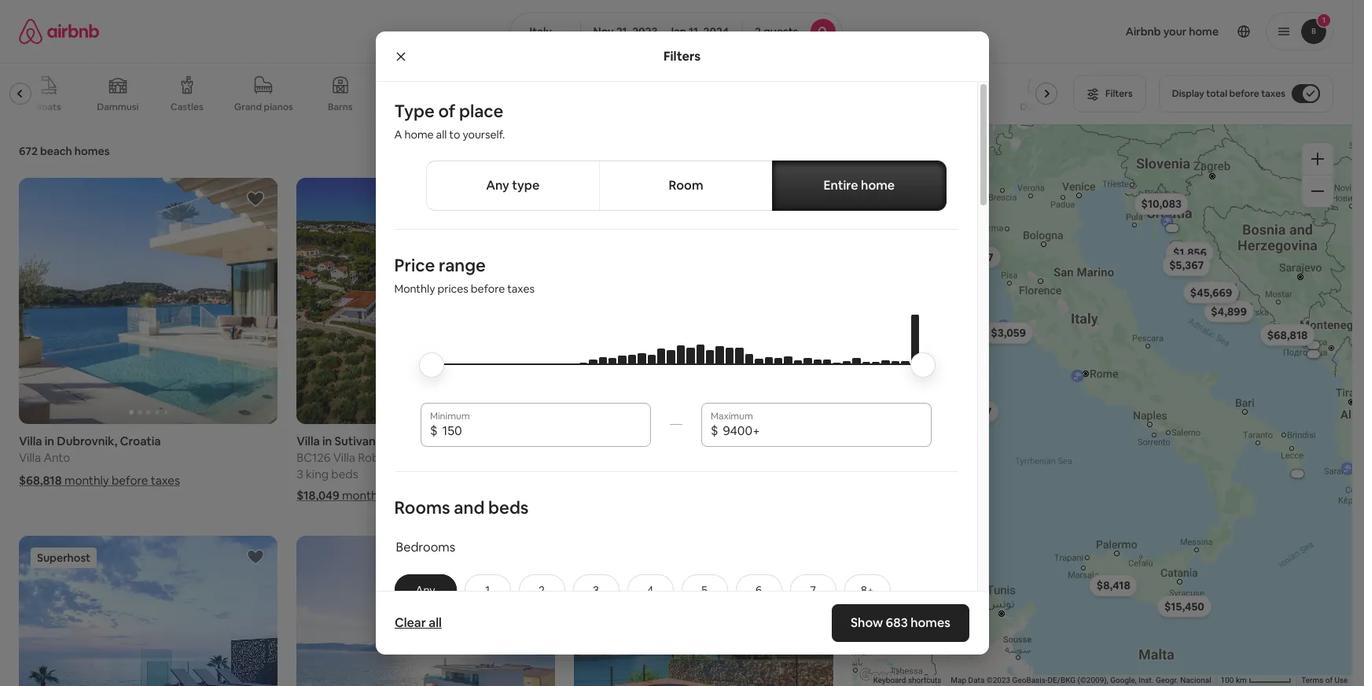 Task type: locate. For each thing, give the bounding box(es) containing it.
homes right beach
[[75, 144, 110, 158]]

7 button
[[790, 574, 837, 606]]

5
[[702, 583, 708, 597]]

monthly inside villa in sutivan, croatia bc126 villa robert 3 king beds $18,049 monthly before taxes
[[342, 488, 387, 503]]

any up clear all
[[416, 583, 435, 597]]

homes
[[75, 144, 110, 158], [911, 614, 952, 631]]

0 horizontal spatial italy
[[530, 24, 552, 39]]

in up "bc126" on the bottom left of page
[[323, 433, 332, 448]]

$3,059 button
[[984, 322, 1034, 344]]

taxes inside price range monthly prices before taxes
[[508, 282, 535, 296]]

1 horizontal spatial monthly
[[342, 488, 387, 503]]

group containing boats
[[0, 63, 1065, 124]]

0 horizontal spatial monthly
[[64, 473, 109, 488]]

before down robert
[[389, 488, 426, 503]]

1 horizontal spatial home
[[861, 177, 895, 194]]

home inside type of place a home all to yourself.
[[405, 127, 434, 142]]

all inside button
[[429, 614, 442, 631]]

$ right area,
[[711, 422, 719, 439]]

beds down "villa in syracuse area, sicily, italy"
[[584, 466, 611, 481]]

before
[[1230, 87, 1260, 100], [471, 282, 505, 296], [112, 473, 148, 488], [389, 488, 426, 503]]

profile element
[[862, 0, 1334, 63]]

$68,818
[[1268, 328, 1308, 342], [19, 473, 62, 488]]

672
[[19, 144, 38, 158]]

monthly
[[64, 473, 109, 488], [342, 488, 387, 503]]

1 vertical spatial all
[[429, 614, 442, 631]]

2 horizontal spatial in
[[600, 433, 610, 448]]

1 vertical spatial $68,818
[[19, 473, 62, 488]]

0 horizontal spatial home
[[405, 127, 434, 142]]

add to wishlist: villa in syracuse area, sicily, italy image
[[802, 190, 821, 208]]

0 horizontal spatial of
[[438, 100, 456, 122]]

villa up "bc126" on the bottom left of page
[[297, 433, 320, 448]]

0 horizontal spatial in
[[45, 433, 54, 448]]

0 vertical spatial homes
[[75, 144, 110, 158]]

any element
[[411, 583, 440, 597]]

0 horizontal spatial croatia
[[120, 433, 161, 448]]

0 vertical spatial any
[[486, 177, 510, 194]]

1 horizontal spatial beds
[[489, 496, 529, 518]]

all inside type of place a home all to yourself.
[[436, 127, 447, 142]]

0 horizontal spatial 2
[[539, 583, 545, 597]]

guests
[[764, 24, 799, 39]]

beds right and at bottom
[[489, 496, 529, 518]]

croatia for dubrovnik,
[[120, 433, 161, 448]]

keyboard shortcuts button
[[873, 675, 942, 686]]

0 horizontal spatial any
[[416, 583, 435, 597]]

1 horizontal spatial 3
[[593, 583, 599, 597]]

of left use
[[1326, 676, 1333, 685]]

21,
[[617, 24, 630, 39]]

show
[[852, 614, 884, 631]]

google image
[[856, 666, 908, 686]]

villa for villa in syracuse area, sicily, italy
[[575, 433, 598, 448]]

bc126
[[297, 450, 331, 465]]

1 vertical spatial italy
[[730, 433, 754, 448]]

add to wishlist: villa in dubrovnik, croatia image
[[246, 190, 265, 208]]

any type button
[[426, 161, 600, 211]]

$45,669
[[1191, 285, 1233, 300]]

spaces
[[958, 101, 989, 113]]

3
[[297, 466, 303, 481], [593, 583, 599, 597]]

$
[[430, 422, 438, 439], [711, 422, 719, 439]]

villa
[[19, 433, 42, 448], [297, 433, 320, 448], [575, 433, 598, 448], [19, 450, 41, 465], [333, 450, 355, 465]]

1 vertical spatial 2
[[539, 583, 545, 597]]

grand
[[234, 101, 262, 113]]

kitchens
[[418, 101, 456, 113]]

taxes inside villa in sutivan, croatia bc126 villa robert 3 king beds $18,049 monthly before taxes
[[429, 488, 458, 503]]

(©2009),
[[1078, 676, 1109, 685]]

None search field
[[510, 13, 843, 50]]

2 in from the left
[[323, 433, 332, 448]]

yourself.
[[463, 127, 505, 142]]

room
[[669, 177, 704, 194]]

2 horizontal spatial beds
[[584, 466, 611, 481]]

1 horizontal spatial of
[[1326, 676, 1333, 685]]

group
[[0, 63, 1065, 124], [19, 178, 278, 424], [297, 178, 556, 424], [575, 178, 834, 424], [19, 536, 278, 686], [297, 536, 556, 686], [575, 536, 834, 686]]

0 horizontal spatial $68,818
[[19, 473, 62, 488]]

any left "type"
[[486, 177, 510, 194]]

keyboard shortcuts
[[873, 676, 942, 685]]

dubrovnik,
[[57, 433, 117, 448]]

beds right king
[[331, 466, 358, 481]]

croatia up robert
[[381, 433, 422, 448]]

in
[[45, 433, 54, 448], [323, 433, 332, 448], [600, 433, 610, 448]]

nov
[[594, 24, 614, 39]]

before inside villa in dubrovnik, croatia villa anto $68,818 monthly before taxes
[[112, 473, 148, 488]]

$5,367
[[1170, 258, 1205, 272]]

king
[[306, 466, 329, 481]]

a
[[395, 127, 402, 142]]

$6,767
[[960, 250, 994, 264]]

villa in sutivan, croatia bc126 villa robert 3 king beds $18,049 monthly before taxes
[[297, 433, 458, 503]]

any inside button
[[416, 583, 435, 597]]

1 vertical spatial homes
[[911, 614, 952, 631]]

1 horizontal spatial 4
[[647, 583, 654, 597]]

of
[[438, 100, 456, 122], [1326, 676, 1333, 685]]

google map
showing 28 stays. region
[[852, 124, 1354, 686]]

before inside villa in sutivan, croatia bc126 villa robert 3 king beds $18,049 monthly before taxes
[[389, 488, 426, 503]]

homes right the 683
[[911, 614, 952, 631]]

3 button
[[573, 574, 620, 606]]

0 vertical spatial home
[[405, 127, 434, 142]]

$6,767 button
[[953, 246, 1001, 268]]

1 vertical spatial any
[[416, 583, 435, 597]]

in inside villa in sutivan, croatia bc126 villa robert 3 king beds $18,049 monthly before taxes
[[323, 433, 332, 448]]

1 horizontal spatial croatia
[[381, 433, 422, 448]]

0 vertical spatial 4
[[575, 466, 581, 481]]

italy right sicily,
[[730, 433, 754, 448]]

1 horizontal spatial $68,818
[[1268, 328, 1308, 342]]

2023
[[633, 24, 658, 39]]

any
[[486, 177, 510, 194], [416, 583, 435, 597]]

0 vertical spatial 3
[[297, 466, 303, 481]]

0 vertical spatial all
[[436, 127, 447, 142]]

place
[[459, 100, 504, 122]]

1 in from the left
[[45, 433, 54, 448]]

zoom in image
[[1312, 153, 1325, 165]]

any inside "button"
[[486, 177, 510, 194]]

croatia right dubrovnik,
[[120, 433, 161, 448]]

in for sutivan,
[[323, 433, 332, 448]]

dammusi
[[97, 101, 139, 113]]

villa for villa in sutivan, croatia bc126 villa robert 3 king beds $18,049 monthly before taxes
[[297, 433, 320, 448]]

display total before taxes
[[1173, 87, 1286, 100]]

0 horizontal spatial $
[[430, 422, 438, 439]]

1 vertical spatial 3
[[593, 583, 599, 597]]

chef's
[[388, 101, 416, 113]]

0 vertical spatial of
[[438, 100, 456, 122]]

100 km button
[[1216, 675, 1297, 686]]

2 $ text field from the left
[[723, 423, 923, 439]]

4 inside button
[[647, 583, 654, 597]]

1 horizontal spatial $ text field
[[723, 423, 923, 439]]

italy
[[530, 24, 552, 39], [730, 433, 754, 448]]

villa left anto
[[19, 450, 41, 465]]

$ up "rooms"
[[430, 422, 438, 439]]

tab list
[[426, 161, 947, 211]]

monthly down anto
[[64, 473, 109, 488]]

in left syracuse on the left bottom
[[600, 433, 610, 448]]

2 left guests
[[755, 24, 762, 39]]

3 left king
[[297, 466, 303, 481]]

monthly
[[395, 282, 435, 296]]

map data ©2023 geobasis-de/bkg (©2009), google, inst. geogr. nacional
[[951, 676, 1212, 685]]

1 vertical spatial of
[[1326, 676, 1333, 685]]

1 croatia from the left
[[120, 433, 161, 448]]

shortcuts
[[908, 676, 942, 685]]

home right a
[[405, 127, 434, 142]]

1 horizontal spatial 2
[[755, 24, 762, 39]]

km
[[1236, 676, 1247, 685]]

2 $ from the left
[[711, 422, 719, 439]]

2 croatia from the left
[[381, 433, 422, 448]]

home right entire at right top
[[861, 177, 895, 194]]

beach
[[40, 144, 72, 158]]

of up to at left
[[438, 100, 456, 122]]

in up anto
[[45, 433, 54, 448]]

$ text field
[[443, 423, 642, 439], [723, 423, 923, 439]]

all left to at left
[[436, 127, 447, 142]]

$10,083 button
[[1135, 193, 1189, 215]]

price
[[395, 254, 435, 276]]

0 horizontal spatial beds
[[331, 466, 358, 481]]

0 horizontal spatial $ text field
[[443, 423, 642, 439]]

3 in from the left
[[600, 433, 610, 448]]

1 vertical spatial home
[[861, 177, 895, 194]]

of inside type of place a home all to yourself.
[[438, 100, 456, 122]]

2 right 1 button
[[539, 583, 545, 597]]

beds inside villa in sutivan, croatia bc126 villa robert 3 king beds $18,049 monthly before taxes
[[331, 466, 358, 481]]

1 vertical spatial 4
[[647, 583, 654, 597]]

entire home
[[824, 177, 895, 194]]

1 horizontal spatial any
[[486, 177, 510, 194]]

entire home button
[[773, 161, 947, 211]]

sutivan,
[[335, 433, 379, 448]]

sicily,
[[697, 433, 727, 448]]

terms
[[1302, 676, 1324, 685]]

3 right 2 button
[[593, 583, 599, 597]]

7
[[810, 583, 816, 597]]

camping
[[483, 101, 523, 113]]

entire
[[824, 177, 859, 194]]

1 horizontal spatial $
[[711, 422, 719, 439]]

1 horizontal spatial in
[[323, 433, 332, 448]]

all right the clear
[[429, 614, 442, 631]]

monthly down robert
[[342, 488, 387, 503]]

0 vertical spatial 2
[[755, 24, 762, 39]]

homes inside filters dialog
[[911, 614, 952, 631]]

croatia inside villa in sutivan, croatia bc126 villa robert 3 king beds $18,049 monthly before taxes
[[381, 433, 422, 448]]

before down dubrovnik,
[[112, 473, 148, 488]]

and
[[454, 496, 485, 518]]

croatia inside villa in dubrovnik, croatia villa anto $68,818 monthly before taxes
[[120, 433, 161, 448]]

tab list containing any type
[[426, 161, 947, 211]]

0 horizontal spatial 4
[[575, 466, 581, 481]]

1 horizontal spatial italy
[[730, 433, 754, 448]]

4 beds
[[575, 466, 611, 481]]

0 horizontal spatial homes
[[75, 144, 110, 158]]

home inside button
[[861, 177, 895, 194]]

2 inside 2 button
[[539, 583, 545, 597]]

before down range in the left top of the page
[[471, 282, 505, 296]]

villa up 4 beds
[[575, 433, 598, 448]]

creative spaces
[[919, 101, 989, 113]]

1 horizontal spatial homes
[[911, 614, 952, 631]]

in inside villa in dubrovnik, croatia villa anto $68,818 monthly before taxes
[[45, 433, 54, 448]]

2 inside 2 guests button
[[755, 24, 762, 39]]

3 inside button
[[593, 583, 599, 597]]

2
[[755, 24, 762, 39], [539, 583, 545, 597]]

0 vertical spatial italy
[[530, 24, 552, 39]]

$8,418 button
[[1090, 575, 1138, 597]]

add to wishlist: villa in sutivan, croatia image
[[524, 190, 543, 208]]

0 vertical spatial $68,818
[[1268, 328, 1308, 342]]

none search field containing italy
[[510, 13, 843, 50]]

0 horizontal spatial 3
[[297, 466, 303, 481]]

in for syracuse
[[600, 433, 610, 448]]

italy left nov
[[530, 24, 552, 39]]

villa left dubrovnik,
[[19, 433, 42, 448]]



Task type: describe. For each thing, give the bounding box(es) containing it.
nacional
[[1181, 676, 1212, 685]]

nov 21, 2023 – jan 11, 2024
[[594, 24, 729, 39]]

©2023
[[987, 676, 1011, 685]]

in for dubrovnik,
[[45, 433, 54, 448]]

100
[[1221, 676, 1234, 685]]

terms of use
[[1302, 676, 1348, 685]]

filters dialog
[[376, 31, 989, 686]]

$4,899 button
[[1205, 300, 1255, 322]]

total
[[1207, 87, 1228, 100]]

inst.
[[1139, 676, 1154, 685]]

before right total on the top of page
[[1230, 87, 1260, 100]]

clear all button
[[387, 607, 449, 639]]

$5,367 button
[[1163, 254, 1212, 276]]

de/bkg
[[1048, 676, 1076, 685]]

price range monthly prices before taxes
[[395, 254, 535, 296]]

taxes inside villa in dubrovnik, croatia villa anto $68,818 monthly before taxes
[[151, 473, 180, 488]]

villa in syracuse area, sicily, italy
[[575, 433, 754, 448]]

$3,059
[[991, 326, 1027, 340]]

2 button
[[519, 574, 565, 606]]

$15,450 button
[[1158, 595, 1212, 617]]

monthly inside villa in dubrovnik, croatia villa anto $68,818 monthly before taxes
[[64, 473, 109, 488]]

of for use
[[1326, 676, 1333, 685]]

$18,049
[[297, 488, 340, 503]]

2 guests button
[[742, 13, 843, 50]]

$68,818 inside 'button'
[[1268, 328, 1308, 342]]

$10,083
[[1142, 197, 1182, 211]]

$1,856 button
[[1166, 242, 1214, 264]]

type
[[395, 100, 435, 122]]

add to wishlist: loft in villeneuve-loubet, france image
[[246, 547, 265, 566]]

jan
[[668, 24, 687, 39]]

keyboard
[[873, 676, 906, 685]]

barns
[[328, 101, 353, 113]]

prices
[[438, 282, 469, 296]]

homes for 672 beach homes
[[75, 144, 110, 158]]

$9,787 button
[[951, 401, 999, 423]]

beds inside filters dialog
[[489, 496, 529, 518]]

boats
[[36, 101, 61, 113]]

any for any
[[416, 583, 435, 597]]

google,
[[1111, 676, 1137, 685]]

1 $ text field from the left
[[443, 423, 642, 439]]

2 for 2
[[539, 583, 545, 597]]

filters
[[664, 48, 701, 64]]

italy inside button
[[530, 24, 552, 39]]

4 for 4 beds
[[575, 466, 581, 481]]

homes for show 683 homes
[[911, 614, 952, 631]]

villa for villa in dubrovnik, croatia villa anto $68,818 monthly before taxes
[[19, 433, 42, 448]]

8+ element
[[861, 583, 874, 597]]

villa down sutivan,
[[333, 450, 355, 465]]

pianos
[[264, 101, 293, 113]]

672 beach homes
[[19, 144, 110, 158]]

4 for 4
[[647, 583, 654, 597]]

100 km
[[1221, 676, 1249, 685]]

any button
[[395, 574, 457, 606]]

$8,418
[[1097, 579, 1131, 593]]

terms of use link
[[1302, 676, 1348, 685]]

clear
[[395, 614, 426, 631]]

of for place
[[438, 100, 456, 122]]

area,
[[665, 433, 695, 448]]

1 $ from the left
[[430, 422, 438, 439]]

2 guests
[[755, 24, 799, 39]]

robert
[[358, 450, 396, 465]]

$4,899
[[1212, 304, 1248, 319]]

tab list inside filters dialog
[[426, 161, 947, 211]]

map
[[951, 676, 967, 685]]

most stays cost more than $2,350 per night. image
[[433, 315, 920, 409]]

5 button
[[682, 574, 728, 606]]

6 button
[[736, 574, 782, 606]]

to
[[449, 127, 461, 142]]

chef's kitchens
[[388, 101, 456, 113]]

castles
[[171, 101, 204, 113]]

rooms and beds
[[395, 496, 529, 518]]

data
[[969, 676, 985, 685]]

croatia for sutivan,
[[381, 433, 422, 448]]

italy button
[[510, 13, 581, 50]]

room button
[[599, 161, 773, 211]]

show 683 homes
[[852, 614, 952, 631]]

before inside price range monthly prices before taxes
[[471, 282, 505, 296]]

any for any type
[[486, 177, 510, 194]]

bedrooms
[[396, 539, 456, 555]]

$68,818 button
[[1261, 324, 1316, 346]]

zoom out image
[[1312, 185, 1325, 197]]

$68,818 inside villa in dubrovnik, croatia villa anto $68,818 monthly before taxes
[[19, 473, 62, 488]]

type
[[512, 177, 540, 194]]

$45,669 button
[[1184, 282, 1240, 304]]

8+ button
[[845, 574, 891, 606]]

show 683 homes link
[[833, 604, 970, 642]]

geogr.
[[1156, 676, 1179, 685]]

1 button
[[465, 574, 511, 606]]

clear all
[[395, 614, 442, 631]]

3 inside villa in sutivan, croatia bc126 villa robert 3 king beds $18,049 monthly before taxes
[[297, 466, 303, 481]]

villa in dubrovnik, croatia villa anto $68,818 monthly before taxes
[[19, 433, 180, 488]]

683
[[887, 614, 909, 631]]

type of place a home all to yourself.
[[395, 100, 505, 142]]

2 for 2 guests
[[755, 24, 762, 39]]

4 button
[[627, 574, 674, 606]]

$15,450
[[1165, 599, 1205, 613]]

$1,856
[[1174, 246, 1207, 260]]

8+
[[861, 583, 874, 597]]

any type
[[486, 177, 540, 194]]

use
[[1335, 676, 1348, 685]]

range
[[439, 254, 486, 276]]

–
[[660, 24, 666, 39]]

2024
[[704, 24, 729, 39]]

$9,787
[[958, 405, 992, 419]]

nov 21, 2023 – jan 11, 2024 button
[[580, 13, 743, 50]]

display
[[1173, 87, 1205, 100]]



Task type: vqa. For each thing, say whether or not it's contained in the screenshot.
The 48
no



